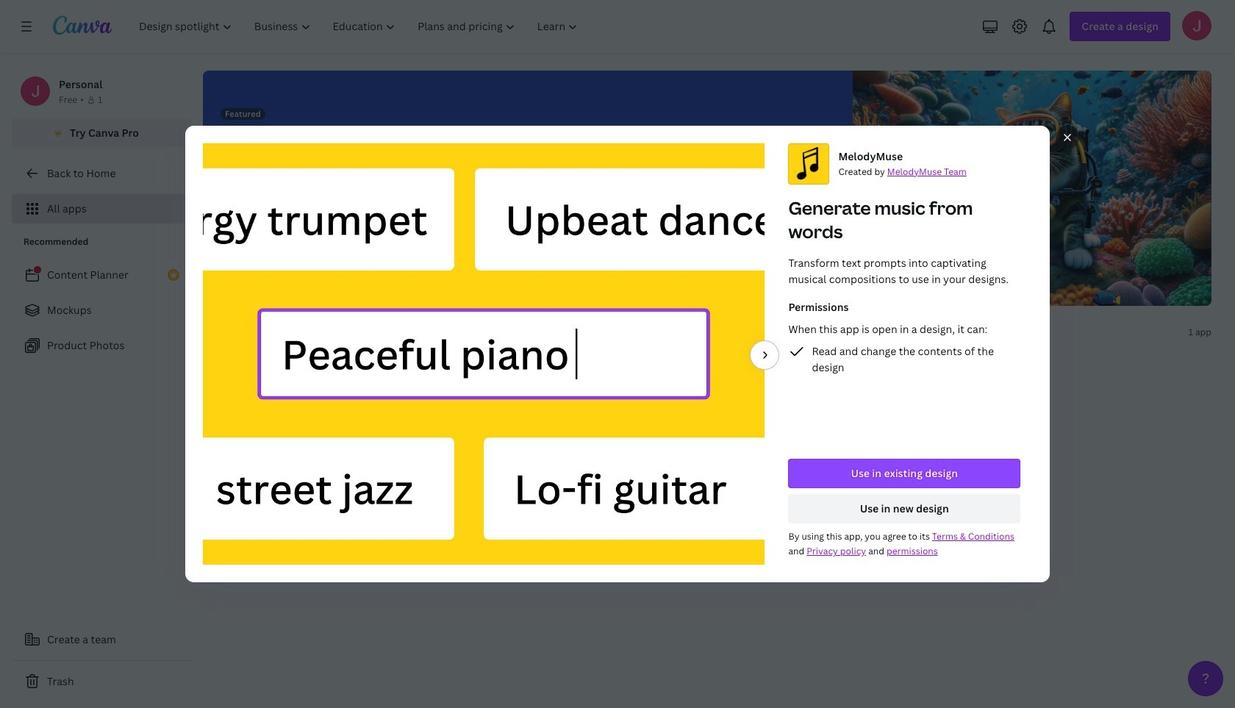 Task type: describe. For each thing, give the bounding box(es) containing it.
an image with a cursor next to a text box containing the prompt "a cat going scuba diving" to generate an image. the generated image of a cat doing scuba diving is behind the text box. image
[[794, 71, 1212, 306]]



Task type: vqa. For each thing, say whether or not it's contained in the screenshot.
rightmost seasoning
no



Task type: locate. For each thing, give the bounding box(es) containing it.
Input field to search for apps search field
[[232, 318, 438, 346]]

list
[[12, 260, 191, 360]]

top level navigation element
[[129, 12, 591, 41]]



